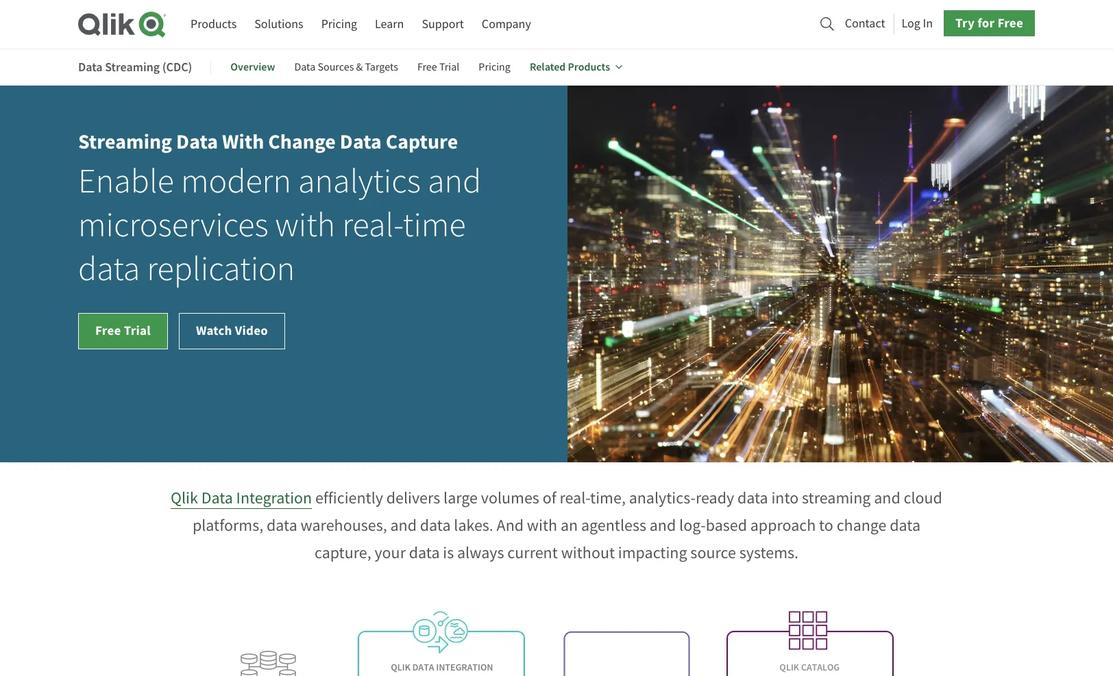 Task type: locate. For each thing, give the bounding box(es) containing it.
0 vertical spatial pricing link
[[321, 12, 357, 37]]

overview
[[231, 60, 275, 74]]

streaming down go to the home page. image
[[105, 59, 160, 75]]

pricing down company
[[479, 60, 511, 74]]

with
[[275, 204, 335, 247], [527, 516, 557, 536]]

products
[[191, 16, 237, 32], [568, 60, 610, 74]]

qlik
[[171, 488, 198, 509]]

data
[[78, 248, 140, 291], [738, 488, 768, 509], [267, 516, 297, 536], [420, 516, 451, 536], [890, 516, 921, 536], [409, 543, 440, 564]]

an
[[561, 516, 578, 536]]

data up platforms,
[[201, 488, 233, 509]]

pricing link up sources
[[321, 12, 357, 37]]

volumes
[[481, 488, 539, 509]]

free inside data streaming (cdc) menu bar
[[417, 60, 437, 74]]

1 vertical spatial free trial link
[[78, 313, 168, 350]]

contact link
[[845, 12, 885, 35]]

1 horizontal spatial with
[[527, 516, 557, 536]]

0 vertical spatial free
[[998, 15, 1024, 32]]

delivers
[[387, 488, 440, 509]]

pricing inside "menu bar"
[[321, 16, 357, 32]]

1 horizontal spatial free trial link
[[417, 51, 460, 84]]

and up time
[[428, 160, 481, 203]]

0 vertical spatial products
[[191, 16, 237, 32]]

products right related on the top of the page
[[568, 60, 610, 74]]

without
[[561, 543, 615, 564]]

data warehouse automation image
[[205, 605, 909, 677]]

capture
[[386, 128, 458, 156]]

menu bar inside qlik main element
[[191, 12, 531, 37]]

0 horizontal spatial pricing link
[[321, 12, 357, 37]]

real- inside efficiently delivers large volumes of real-time, analytics-ready data into streaming and cloud platforms, data warehouses, and data lakes. and with an agentless and log-based approach to change data capture, your data is always current without impacting source systems.
[[560, 488, 590, 509]]

sources
[[318, 60, 354, 74]]

free trial
[[417, 60, 460, 74], [95, 322, 151, 339]]

replication
[[147, 248, 295, 291]]

integration
[[236, 488, 312, 509]]

0 horizontal spatial with
[[275, 204, 335, 247]]

2 horizontal spatial free
[[998, 15, 1024, 32]]

menu bar containing products
[[191, 12, 531, 37]]

products inside "menu bar"
[[191, 16, 237, 32]]

menu bar
[[191, 12, 531, 37]]

learn link
[[375, 12, 404, 37]]

and inside streaming data with change data capture enable modern analytics and microservices with real-time data replication
[[428, 160, 481, 203]]

agentless
[[581, 516, 646, 536]]

1 vertical spatial free
[[417, 60, 437, 74]]

log in link
[[902, 12, 933, 35]]

capture,
[[315, 543, 371, 564]]

solutions
[[255, 16, 303, 32]]

related products link
[[530, 51, 623, 84]]

2 vertical spatial free
[[95, 322, 121, 339]]

0 horizontal spatial pricing
[[321, 16, 357, 32]]

1 horizontal spatial free trial
[[417, 60, 460, 74]]

cloud
[[904, 488, 943, 509]]

data sources & targets
[[294, 60, 398, 74]]

free
[[998, 15, 1024, 32], [417, 60, 437, 74], [95, 322, 121, 339]]

1 vertical spatial pricing
[[479, 60, 511, 74]]

real- right the of
[[560, 488, 590, 509]]

0 vertical spatial with
[[275, 204, 335, 247]]

pricing
[[321, 16, 357, 32], [479, 60, 511, 74]]

real-
[[342, 204, 403, 247], [560, 488, 590, 509]]

and
[[428, 160, 481, 203], [874, 488, 901, 509], [390, 516, 417, 536], [650, 516, 676, 536]]

pricing inside data streaming (cdc) menu bar
[[479, 60, 511, 74]]

&
[[356, 60, 363, 74]]

0 horizontal spatial free trial link
[[78, 313, 168, 350]]

analytics-
[[629, 488, 696, 509]]

watch
[[196, 322, 232, 339]]

1 horizontal spatial pricing
[[479, 60, 511, 74]]

related products
[[530, 60, 610, 74]]

0 vertical spatial free trial
[[417, 60, 460, 74]]

systems.
[[740, 543, 799, 564]]

into
[[772, 488, 799, 509]]

0 vertical spatial streaming
[[105, 59, 160, 75]]

1 horizontal spatial pricing link
[[479, 51, 511, 84]]

try
[[956, 15, 975, 32]]

0 vertical spatial trial
[[439, 60, 460, 74]]

1 vertical spatial streaming
[[78, 128, 172, 156]]

1 vertical spatial products
[[568, 60, 610, 74]]

support
[[422, 16, 464, 32]]

company
[[482, 16, 531, 32]]

trial
[[439, 60, 460, 74], [124, 322, 151, 339]]

streaming up enable
[[78, 128, 172, 156]]

real- down the analytics
[[342, 204, 403, 247]]

for
[[978, 15, 995, 32]]

products inside data streaming (cdc) menu bar
[[568, 60, 610, 74]]

free inside try for free link
[[998, 15, 1024, 32]]

0 vertical spatial real-
[[342, 204, 403, 247]]

with inside efficiently delivers large volumes of real-time, analytics-ready data into streaming and cloud platforms, data warehouses, and data lakes. and with an agentless and log-based approach to change data capture, your data is always current without impacting source systems.
[[527, 516, 557, 536]]

data left sources
[[294, 60, 316, 74]]

0 horizontal spatial real-
[[342, 204, 403, 247]]

1 vertical spatial real-
[[560, 488, 590, 509]]

targets
[[365, 60, 398, 74]]

time,
[[590, 488, 626, 509]]

1 vertical spatial with
[[527, 516, 557, 536]]

free trial link
[[417, 51, 460, 84], [78, 313, 168, 350]]

solutions link
[[255, 12, 303, 37]]

0 horizontal spatial free trial
[[95, 322, 151, 339]]

your
[[375, 543, 406, 564]]

try for free
[[956, 15, 1024, 32]]

1 vertical spatial trial
[[124, 322, 151, 339]]

streaming data with change data capture enable modern analytics and microservices with real-time data replication
[[78, 128, 481, 291]]

1 horizontal spatial products
[[568, 60, 610, 74]]

warehouses,
[[301, 516, 387, 536]]

1 horizontal spatial real-
[[560, 488, 590, 509]]

data
[[78, 59, 103, 75], [294, 60, 316, 74], [176, 128, 218, 156], [340, 128, 382, 156], [201, 488, 233, 509]]

pricing link
[[321, 12, 357, 37], [479, 51, 511, 84]]

1 horizontal spatial trial
[[439, 60, 460, 74]]

streaming
[[105, 59, 160, 75], [78, 128, 172, 156]]

1 horizontal spatial free
[[417, 60, 437, 74]]

pricing link down company
[[479, 51, 511, 84]]

0 vertical spatial pricing
[[321, 16, 357, 32]]

pricing up sources
[[321, 16, 357, 32]]

0 horizontal spatial products
[[191, 16, 237, 32]]

products up (cdc)
[[191, 16, 237, 32]]



Task type: vqa. For each thing, say whether or not it's contained in the screenshot.
Seventh
no



Task type: describe. For each thing, give the bounding box(es) containing it.
and down delivers
[[390, 516, 417, 536]]

go to the home page. image
[[78, 11, 166, 38]]

0 horizontal spatial trial
[[124, 322, 151, 339]]

video
[[235, 322, 268, 339]]

related
[[530, 60, 566, 74]]

pricing for leftmost pricing link
[[321, 16, 357, 32]]

is
[[443, 543, 454, 564]]

enable
[[78, 160, 174, 203]]

try for free link
[[944, 10, 1035, 37]]

of
[[543, 488, 556, 509]]

data up the analytics
[[340, 128, 382, 156]]

current
[[508, 543, 558, 564]]

products link
[[191, 12, 237, 37]]

streaming inside menu bar
[[105, 59, 160, 75]]

log in
[[902, 16, 933, 31]]

log-
[[679, 516, 706, 536]]

in
[[923, 16, 933, 31]]

based
[[706, 516, 747, 536]]

to
[[819, 516, 834, 536]]

streaming
[[802, 488, 871, 509]]

data streaming (cdc) menu bar
[[78, 51, 642, 84]]

qlik main element
[[191, 10, 1035, 37]]

streaming inside streaming data with change data capture enable modern analytics and microservices with real-time data replication
[[78, 128, 172, 156]]

large
[[444, 488, 478, 509]]

real- inside streaming data with change data capture enable modern analytics and microservices with real-time data replication
[[342, 204, 403, 247]]

watch video link
[[179, 313, 285, 350]]

and
[[497, 516, 524, 536]]

with inside streaming data with change data capture enable modern analytics and microservices with real-time data replication
[[275, 204, 335, 247]]

(cdc)
[[162, 59, 192, 75]]

platforms,
[[193, 516, 263, 536]]

log
[[902, 16, 921, 31]]

efficiently delivers large volumes of real-time, analytics-ready data into streaming and cloud platforms, data warehouses, and data lakes. and with an agentless and log-based approach to change data capture, your data is always current without impacting source systems.
[[193, 488, 943, 564]]

company link
[[482, 12, 531, 37]]

contact
[[845, 16, 885, 31]]

watch video
[[196, 322, 268, 339]]

trial inside data streaming (cdc) menu bar
[[439, 60, 460, 74]]

overview link
[[231, 51, 275, 84]]

with
[[222, 128, 264, 156]]

learn
[[375, 16, 404, 32]]

always
[[457, 543, 504, 564]]

time
[[403, 204, 466, 247]]

1 vertical spatial free trial
[[95, 322, 151, 339]]

impacting
[[618, 543, 687, 564]]

0 horizontal spatial free
[[95, 322, 121, 339]]

data down go to the home page. image
[[78, 59, 103, 75]]

data streaming (cdc)
[[78, 59, 192, 75]]

ready
[[696, 488, 734, 509]]

analytics
[[298, 160, 421, 203]]

data inside streaming data with change data capture enable modern analytics and microservices with real-time data replication
[[78, 248, 140, 291]]

lakes.
[[454, 516, 493, 536]]

qlik data integration
[[171, 488, 312, 509]]

efficiently
[[315, 488, 383, 509]]

approach
[[751, 516, 816, 536]]

qlik data integration link
[[171, 488, 312, 509]]

change
[[268, 128, 336, 156]]

source
[[691, 543, 736, 564]]

modern
[[181, 160, 291, 203]]

free trial inside data streaming (cdc) menu bar
[[417, 60, 460, 74]]

data sources & targets link
[[294, 51, 398, 84]]

and left cloud
[[874, 488, 901, 509]]

support link
[[422, 12, 464, 37]]

and down the analytics-
[[650, 516, 676, 536]]

microservices
[[78, 204, 268, 247]]

pricing for bottommost pricing link
[[479, 60, 511, 74]]

data left with
[[176, 128, 218, 156]]

0 vertical spatial free trial link
[[417, 51, 460, 84]]

change
[[837, 516, 887, 536]]

1 vertical spatial pricing link
[[479, 51, 511, 84]]



